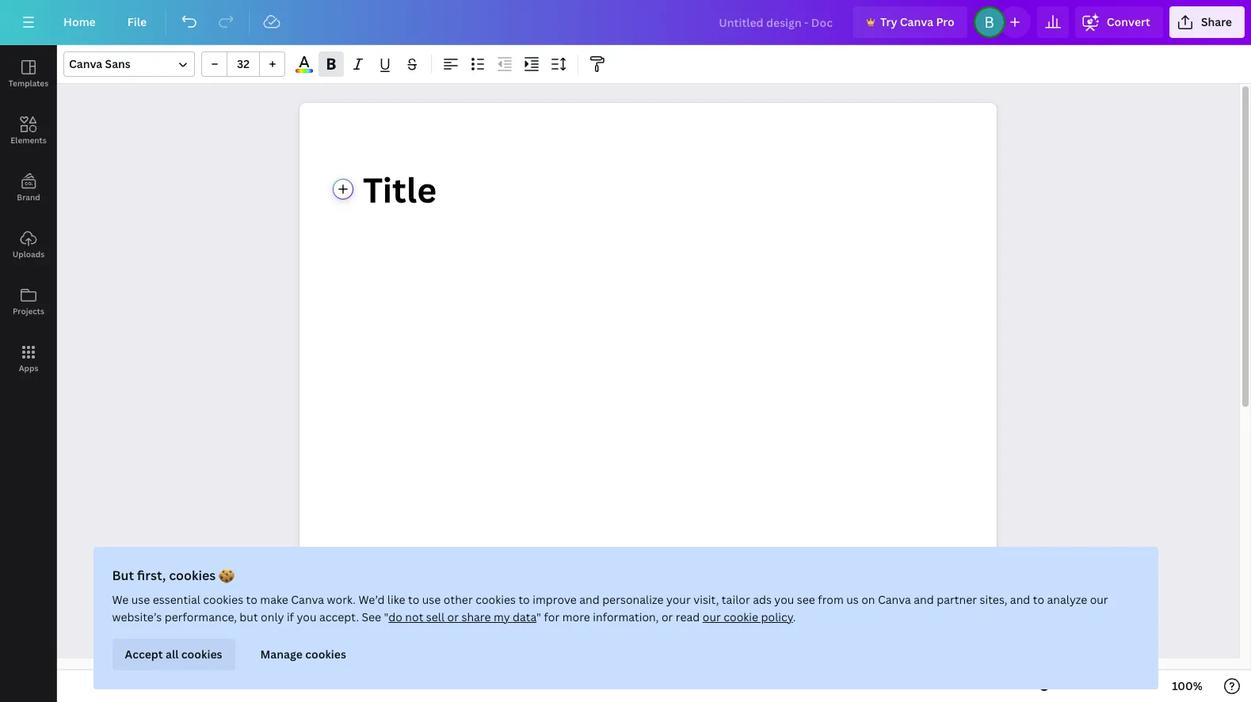 Task type: describe. For each thing, give the bounding box(es) containing it.
0 vertical spatial you
[[774, 593, 794, 608]]

not
[[405, 610, 423, 625]]

accept all cookies button
[[112, 639, 235, 671]]

apps
[[19, 363, 38, 374]]

only
[[261, 610, 284, 625]]

uploads button
[[0, 216, 57, 273]]

but first, cookies 🍪 dialog
[[93, 548, 1158, 690]]

color range image
[[296, 69, 313, 73]]

do not sell or share my data " for more information, or read our cookie policy .
[[388, 610, 796, 625]]

manage
[[260, 647, 303, 662]]

partner
[[937, 593, 977, 608]]

canva inside try canva pro button
[[900, 14, 934, 29]]

manage cookies button
[[248, 639, 359, 671]]

sites,
[[980, 593, 1008, 608]]

" inside we use essential cookies to make canva work. we'd like to use other cookies to improve and personalize your visit, tailor ads you see from us on canva and partner sites, and to analyze our website's performance, but only if you accept. see "
[[384, 610, 388, 625]]

2 and from the left
[[914, 593, 934, 608]]

try canva pro button
[[853, 6, 967, 38]]

1 use from the left
[[131, 593, 150, 608]]

2 " from the left
[[537, 610, 541, 625]]

1 and from the left
[[579, 593, 600, 608]]

canva inside canva sans popup button
[[69, 56, 102, 71]]

convert
[[1107, 14, 1151, 29]]

our cookie policy link
[[703, 610, 793, 625]]

2 use from the left
[[422, 593, 441, 608]]

try canva pro
[[880, 14, 955, 29]]

do
[[388, 610, 402, 625]]

2 or from the left
[[662, 610, 673, 625]]

🍪
[[219, 567, 235, 585]]

us
[[847, 593, 859, 608]]

main menu bar
[[0, 0, 1251, 45]]

file
[[127, 14, 147, 29]]

brand
[[17, 192, 40, 203]]

cookies down 🍪
[[203, 593, 243, 608]]

but
[[240, 610, 258, 625]]

pro
[[936, 14, 955, 29]]

Title text field
[[300, 103, 997, 703]]

.
[[793, 610, 796, 625]]

projects
[[13, 306, 44, 317]]

3 and from the left
[[1010, 593, 1030, 608]]

4 to from the left
[[1033, 593, 1045, 608]]

canva up the if
[[291, 593, 324, 608]]

but first, cookies 🍪
[[112, 567, 235, 585]]

home
[[63, 14, 96, 29]]

do not sell or share my data link
[[388, 610, 537, 625]]

sell
[[426, 610, 445, 625]]

improve
[[533, 593, 577, 608]]

we use essential cookies to make canva work. we'd like to use other cookies to improve and personalize your visit, tailor ads you see from us on canva and partner sites, and to analyze our website's performance, but only if you accept. see "
[[112, 593, 1108, 625]]

– – number field
[[232, 56, 254, 71]]

2 to from the left
[[408, 593, 419, 608]]

convert button
[[1075, 6, 1163, 38]]

accept
[[125, 647, 163, 662]]

canva right 'on'
[[878, 593, 911, 608]]

see
[[362, 610, 381, 625]]

accept all cookies
[[125, 647, 222, 662]]

templates button
[[0, 45, 57, 102]]

cookie
[[724, 610, 758, 625]]

share
[[1201, 14, 1232, 29]]

1 or from the left
[[447, 610, 459, 625]]

3 to from the left
[[519, 593, 530, 608]]



Task type: vqa. For each thing, say whether or not it's contained in the screenshot.
Manage cookies 'button'
yes



Task type: locate. For each thing, give the bounding box(es) containing it.
our down visit, at the right of the page
[[703, 610, 721, 625]]

canva sans
[[69, 56, 131, 71]]

for
[[544, 610, 560, 625]]

if
[[287, 610, 294, 625]]

to right like
[[408, 593, 419, 608]]

cookies up my
[[476, 593, 516, 608]]

all
[[166, 647, 179, 662]]

0 horizontal spatial you
[[297, 610, 317, 625]]

cookies down accept.
[[305, 647, 346, 662]]

data
[[513, 610, 537, 625]]

our
[[1090, 593, 1108, 608], [703, 610, 721, 625]]

accept.
[[319, 610, 359, 625]]

1 horizontal spatial our
[[1090, 593, 1108, 608]]

and
[[579, 593, 600, 608], [914, 593, 934, 608], [1010, 593, 1030, 608]]

other
[[444, 593, 473, 608]]

0 horizontal spatial our
[[703, 610, 721, 625]]

0 vertical spatial our
[[1090, 593, 1108, 608]]

canva right "try"
[[900, 14, 934, 29]]

you
[[774, 593, 794, 608], [297, 610, 317, 625]]

title
[[363, 166, 437, 212]]

on
[[862, 593, 875, 608]]

"
[[384, 610, 388, 625], [537, 610, 541, 625]]

to up data
[[519, 593, 530, 608]]

share
[[462, 610, 491, 625]]

use up website's
[[131, 593, 150, 608]]

side panel tab list
[[0, 45, 57, 388]]

uploads
[[13, 249, 45, 260]]

0 horizontal spatial and
[[579, 593, 600, 608]]

make
[[260, 593, 288, 608]]

to
[[246, 593, 257, 608], [408, 593, 419, 608], [519, 593, 530, 608], [1033, 593, 1045, 608]]

1 horizontal spatial you
[[774, 593, 794, 608]]

share button
[[1170, 6, 1245, 38]]

projects button
[[0, 273, 57, 330]]

first,
[[137, 567, 166, 585]]

website's
[[112, 610, 162, 625]]

analyze
[[1047, 593, 1087, 608]]

try
[[880, 14, 897, 29]]

cookies
[[169, 567, 216, 585], [203, 593, 243, 608], [476, 593, 516, 608], [181, 647, 222, 662], [305, 647, 346, 662]]

essential
[[153, 593, 200, 608]]

to left the analyze
[[1033, 593, 1045, 608]]

tailor
[[722, 593, 750, 608]]

0 horizontal spatial or
[[447, 610, 459, 625]]

1 horizontal spatial and
[[914, 593, 934, 608]]

you right the if
[[297, 610, 317, 625]]

ads
[[753, 593, 772, 608]]

1 horizontal spatial "
[[537, 610, 541, 625]]

1 " from the left
[[384, 610, 388, 625]]

more
[[562, 610, 590, 625]]

1 to from the left
[[246, 593, 257, 608]]

Design title text field
[[706, 6, 847, 38]]

" left the for
[[537, 610, 541, 625]]

100% button
[[1162, 674, 1213, 700]]

2 horizontal spatial and
[[1010, 593, 1030, 608]]

like
[[387, 593, 405, 608]]

elements
[[11, 135, 47, 146]]

" right see
[[384, 610, 388, 625]]

brand button
[[0, 159, 57, 216]]

elements button
[[0, 102, 57, 159]]

from
[[818, 593, 844, 608]]

you up policy
[[774, 593, 794, 608]]

our inside we use essential cookies to make canva work. we'd like to use other cookies to improve and personalize your visit, tailor ads you see from us on canva and partner sites, and to analyze our website's performance, but only if you accept. see "
[[1090, 593, 1108, 608]]

home link
[[51, 6, 108, 38]]

1 vertical spatial you
[[297, 610, 317, 625]]

sans
[[105, 56, 131, 71]]

canva sans button
[[63, 52, 195, 77]]

use
[[131, 593, 150, 608], [422, 593, 441, 608]]

to up but
[[246, 593, 257, 608]]

information,
[[593, 610, 659, 625]]

performance,
[[165, 610, 237, 625]]

1 horizontal spatial use
[[422, 593, 441, 608]]

our right the analyze
[[1090, 593, 1108, 608]]

1 horizontal spatial or
[[662, 610, 673, 625]]

but
[[112, 567, 134, 585]]

or left read
[[662, 610, 673, 625]]

and right sites,
[[1010, 593, 1030, 608]]

0 horizontal spatial "
[[384, 610, 388, 625]]

read
[[676, 610, 700, 625]]

and left partner
[[914, 593, 934, 608]]

canva
[[900, 14, 934, 29], [69, 56, 102, 71], [291, 593, 324, 608], [878, 593, 911, 608]]

cookies right all
[[181, 647, 222, 662]]

0 horizontal spatial use
[[131, 593, 150, 608]]

policy
[[761, 610, 793, 625]]

or right sell
[[447, 610, 459, 625]]

and up the do not sell or share my data " for more information, or read our cookie policy .
[[579, 593, 600, 608]]

100%
[[1172, 679, 1203, 694]]

file button
[[115, 6, 159, 38]]

we
[[112, 593, 129, 608]]

personalize
[[602, 593, 664, 608]]

see
[[797, 593, 815, 608]]

canva left sans
[[69, 56, 102, 71]]

templates
[[9, 78, 48, 89]]

use up sell
[[422, 593, 441, 608]]

my
[[494, 610, 510, 625]]

1 vertical spatial our
[[703, 610, 721, 625]]

work.
[[327, 593, 356, 608]]

group
[[201, 52, 285, 77]]

apps button
[[0, 330, 57, 388]]

your
[[666, 593, 691, 608]]

manage cookies
[[260, 647, 346, 662]]

or
[[447, 610, 459, 625], [662, 610, 673, 625]]

cookies up essential
[[169, 567, 216, 585]]

we'd
[[359, 593, 385, 608]]

visit,
[[694, 593, 719, 608]]



